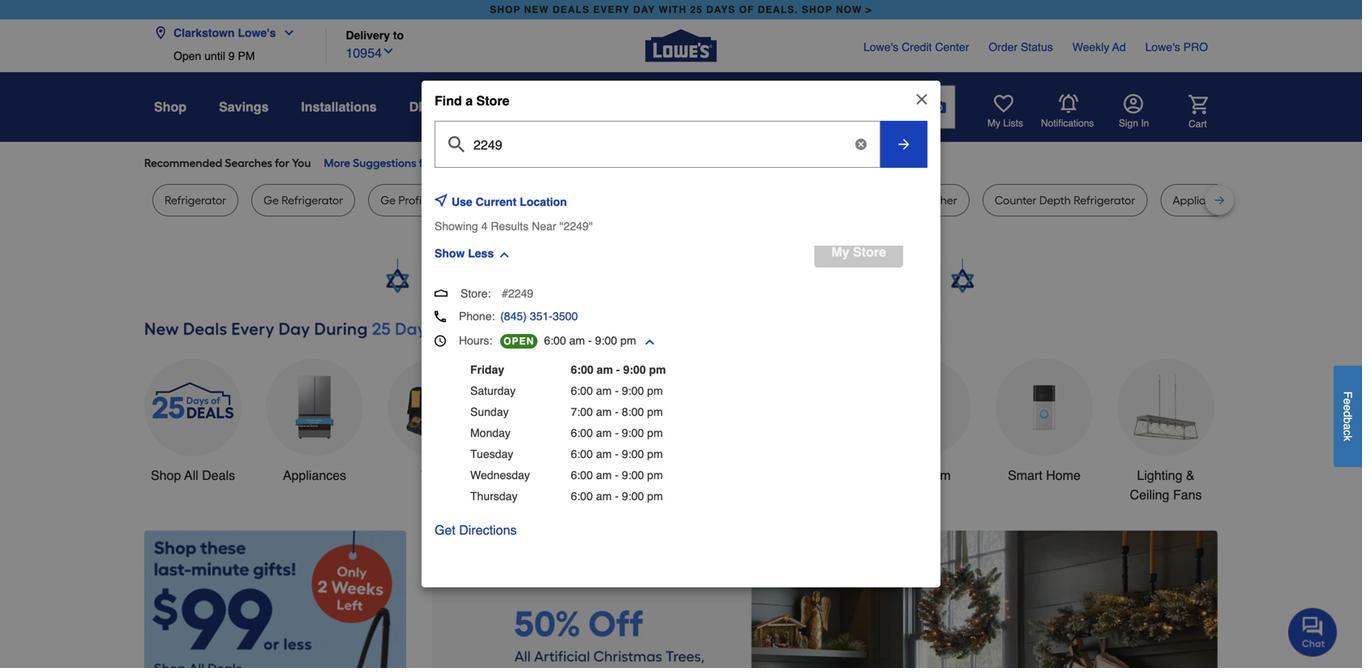 Task type: locate. For each thing, give the bounding box(es) containing it.
day
[[634, 4, 656, 15]]

refrigerator right door
[[597, 193, 659, 207]]

pm
[[238, 49, 255, 62]]

open down phone: (845) 351-3500
[[504, 336, 535, 347]]

arrow right image
[[896, 136, 913, 152]]

location
[[520, 195, 567, 208]]

1 horizontal spatial my
[[988, 118, 1001, 129]]

cart
[[1189, 118, 1208, 130]]

clarkstown lowe's
[[174, 26, 276, 39]]

25
[[691, 4, 703, 15]]

6:00 am - 9:00 pm for thursday
[[571, 490, 663, 503]]

refrigerator for ge profile refrigerator
[[433, 193, 495, 207]]

chevron right image
[[455, 157, 468, 170]]

deals
[[202, 468, 235, 483]]

& for lighting
[[1187, 468, 1195, 483]]

& up fans
[[1187, 468, 1195, 483]]

use current location
[[452, 195, 567, 208]]

close image
[[914, 91, 930, 107]]

351-
[[530, 310, 553, 323]]

0 horizontal spatial my
[[832, 245, 850, 260]]

store:
[[461, 287, 491, 300]]

1 ge from the left
[[264, 193, 279, 207]]

show
[[435, 247, 465, 260]]

&
[[434, 99, 444, 114], [1187, 468, 1195, 483]]

6:00 am - 9:00 pm for wednesday
[[571, 469, 663, 482]]

& inside lighting & ceiling fans
[[1187, 468, 1195, 483]]

lowe's up the pm
[[238, 26, 276, 39]]

current
[[476, 195, 517, 208]]

camera image
[[932, 99, 948, 115]]

weekly ad
[[1073, 41, 1126, 54]]

0 vertical spatial open
[[174, 49, 201, 62]]

lowe's left pro
[[1146, 41, 1181, 54]]

1 vertical spatial &
[[1187, 468, 1195, 483]]

tools
[[421, 468, 452, 483]]

french door refrigerator
[[532, 193, 659, 207]]

0 vertical spatial &
[[434, 99, 444, 114]]

0 vertical spatial my
[[988, 118, 1001, 129]]

you left more
[[292, 156, 311, 170]]

shop left 'now'
[[802, 4, 833, 15]]

pm for saturday
[[647, 384, 663, 397]]

refrigerator down recommended
[[165, 193, 226, 207]]

6:00 am - 9:00 pm for friday
[[571, 363, 666, 376]]

& right diy
[[434, 99, 444, 114]]

wednesday
[[470, 469, 530, 482]]

savings
[[219, 99, 269, 114]]

lowe's home improvement account image
[[1124, 94, 1144, 114]]

2 you from the left
[[436, 156, 455, 170]]

store inside my store button
[[853, 245, 887, 260]]

christmas decorations link
[[509, 359, 607, 505]]

1 vertical spatial shop
[[151, 468, 181, 483]]

Search Query text field
[[514, 86, 882, 128]]

1 vertical spatial my
[[832, 245, 850, 260]]

am
[[570, 334, 585, 347], [597, 363, 613, 376], [596, 384, 612, 397], [596, 406, 612, 419], [596, 427, 612, 440], [596, 448, 612, 461], [596, 469, 612, 482], [596, 490, 612, 503]]

2 ge from the left
[[381, 193, 396, 207]]

0 vertical spatial chevron down image
[[276, 26, 295, 39]]

my
[[988, 118, 1001, 129], [832, 245, 850, 260]]

shop up recommended
[[154, 99, 187, 114]]

chat invite button image
[[1289, 608, 1338, 657]]

1 horizontal spatial ge
[[381, 193, 396, 207]]

package
[[1228, 193, 1274, 207]]

1 refrigerator from the left
[[165, 193, 226, 207]]

shop for shop
[[154, 99, 187, 114]]

0 horizontal spatial &
[[434, 99, 444, 114]]

shop these last-minute gifts. $99 or less. quantities are limited and won't last. image
[[144, 531, 406, 668]]

"2249"
[[560, 220, 593, 233]]

until
[[205, 49, 225, 62]]

you up gps "icon"
[[436, 156, 455, 170]]

diy & ideas
[[409, 99, 481, 114]]

None search field
[[513, 85, 956, 144]]

use current location button
[[452, 184, 593, 220]]

6:00 for thursday
[[571, 490, 593, 503]]

9:00 for thursday
[[622, 490, 644, 503]]

f e e d b a c k button
[[1334, 366, 1363, 467]]

history image
[[435, 335, 446, 347]]

1 vertical spatial a
[[1342, 424, 1355, 430]]

2 refrigerator from the left
[[282, 193, 343, 207]]

all
[[184, 468, 198, 483]]

a
[[466, 93, 473, 108], [1342, 424, 1355, 430]]

pm for wednesday
[[647, 469, 663, 482]]

0 horizontal spatial shop
[[490, 4, 521, 15]]

1 horizontal spatial lowe's
[[864, 41, 899, 54]]

days
[[707, 4, 736, 15]]

ge down searches
[[264, 193, 279, 207]]

more suggestions for you link
[[324, 155, 468, 171]]

am for monday
[[596, 427, 612, 440]]

refrigerator right depth
[[1074, 193, 1136, 207]]

you for recommended searches for you
[[292, 156, 311, 170]]

ge for ge profile refrigerator
[[381, 193, 396, 207]]

weekly ad link
[[1073, 39, 1126, 55]]

0 vertical spatial shop
[[154, 99, 187, 114]]

ge
[[264, 193, 279, 207], [381, 193, 396, 207]]

1 horizontal spatial chevron down image
[[382, 45, 395, 58]]

(845) 351-3500 link
[[500, 308, 578, 324]]

recommended searches for you heading
[[144, 155, 1218, 171]]

my store button
[[815, 237, 904, 268]]

installations
[[301, 99, 377, 114]]

ge left profile
[[381, 193, 396, 207]]

pro
[[1184, 41, 1209, 54]]

1 horizontal spatial open
[[504, 336, 535, 347]]

1 vertical spatial open
[[504, 336, 535, 347]]

refrigerator down more
[[282, 193, 343, 207]]

chevron down image
[[276, 26, 295, 39], [382, 45, 395, 58]]

order status link
[[989, 39, 1054, 55]]

appliance package
[[1173, 193, 1274, 207]]

lowe's left credit
[[864, 41, 899, 54]]

4 refrigerator from the left
[[597, 193, 659, 207]]

1 shop from the left
[[490, 4, 521, 15]]

my inside button
[[832, 245, 850, 260]]

my lists link
[[988, 94, 1024, 130]]

9:00 for friday
[[623, 363, 646, 376]]

a right the find
[[466, 93, 473, 108]]

0 horizontal spatial chevron down image
[[276, 26, 295, 39]]

6:00 for tuesday
[[571, 448, 593, 461]]

am for saturday
[[596, 384, 612, 397]]

refrigerator
[[165, 193, 226, 207], [282, 193, 343, 207], [433, 193, 495, 207], [597, 193, 659, 207], [1074, 193, 1136, 207]]

recommended
[[144, 156, 222, 170]]

pagoda image
[[435, 287, 448, 300]]

9:00 for saturday
[[622, 384, 644, 397]]

shop left "all"
[[151, 468, 181, 483]]

0 horizontal spatial lowe's
[[238, 26, 276, 39]]

phone: (845) 351-3500
[[459, 310, 578, 323]]

- for sunday
[[615, 406, 619, 419]]

french
[[532, 193, 567, 207]]

1 horizontal spatial you
[[436, 156, 455, 170]]

pm for tuesday
[[647, 448, 663, 461]]

lighting
[[1138, 468, 1183, 483]]

lowe's wishes you and your family a happy hanukkah. image
[[144, 259, 1218, 299]]

e up d
[[1342, 398, 1355, 405]]

pm for sunday
[[647, 406, 663, 419]]

2 horizontal spatial lowe's
[[1146, 41, 1181, 54]]

0 horizontal spatial store
[[477, 93, 510, 108]]

gps image
[[435, 194, 448, 207]]

0 vertical spatial store
[[477, 93, 510, 108]]

1 you from the left
[[292, 156, 311, 170]]

deals.
[[758, 4, 799, 15]]

clarkstown lowe's button
[[154, 17, 302, 49]]

monday
[[470, 427, 511, 440]]

pm for monday
[[647, 427, 663, 440]]

6:00
[[544, 334, 566, 347], [571, 363, 594, 376], [571, 384, 593, 397], [571, 427, 593, 440], [571, 448, 593, 461], [571, 469, 593, 482], [571, 490, 593, 503]]

1 vertical spatial store
[[853, 245, 887, 260]]

0 horizontal spatial you
[[292, 156, 311, 170]]

3 refrigerator from the left
[[433, 193, 495, 207]]

9:00 for tuesday
[[622, 448, 644, 461]]

9:00 for monday
[[622, 427, 644, 440]]

open left until
[[174, 49, 201, 62]]

cart button
[[1166, 95, 1209, 130]]

bathroom
[[895, 468, 951, 483]]

1 for from the left
[[275, 156, 290, 170]]

-
[[588, 334, 592, 347], [617, 363, 620, 376], [615, 384, 619, 397], [615, 406, 619, 419], [615, 427, 619, 440], [615, 448, 619, 461], [615, 469, 619, 482], [615, 490, 619, 503]]

pm for friday
[[649, 363, 666, 376]]

smart home link
[[996, 359, 1093, 485]]

& inside button
[[434, 99, 444, 114]]

smart home
[[1008, 468, 1081, 483]]

lowe's for lowe's credit center
[[864, 41, 899, 54]]

refrigerator up the 'showing'
[[433, 193, 495, 207]]

a up "k"
[[1342, 424, 1355, 430]]

am for thursday
[[596, 490, 612, 503]]

shop left the new
[[490, 4, 521, 15]]

1 horizontal spatial a
[[1342, 424, 1355, 430]]

ge for ge refrigerator
[[264, 193, 279, 207]]

1 horizontal spatial &
[[1187, 468, 1195, 483]]

e up b
[[1342, 405, 1355, 411]]

0 horizontal spatial open
[[174, 49, 201, 62]]

door
[[570, 193, 595, 207]]

50 percent off all artificial christmas trees, holiday lights and more. image
[[432, 531, 1218, 668]]

1 horizontal spatial store
[[853, 245, 887, 260]]

10954
[[346, 45, 382, 60]]

7:00 am - 8:00 pm
[[571, 406, 663, 419]]

smart
[[1008, 468, 1043, 483]]

5 refrigerator from the left
[[1074, 193, 1136, 207]]

1 vertical spatial chevron down image
[[382, 45, 395, 58]]

for right searches
[[275, 156, 290, 170]]

appliances link
[[266, 359, 363, 485]]

sign in
[[1119, 118, 1150, 129]]

hours :
[[459, 334, 493, 347]]

lowe's home improvement logo image
[[646, 10, 717, 82]]

- for thursday
[[615, 490, 619, 503]]

shop inside "link"
[[151, 468, 181, 483]]

for left chevron right image at top left
[[419, 156, 434, 170]]

0 horizontal spatial ge
[[264, 193, 279, 207]]

4
[[482, 220, 488, 233]]

2 for from the left
[[419, 156, 434, 170]]

for
[[275, 156, 290, 170], [419, 156, 434, 170]]

shop for shop all deals
[[151, 468, 181, 483]]

0 horizontal spatial for
[[275, 156, 290, 170]]

refrigerator for counter depth refrigerator
[[1074, 193, 1136, 207]]

depth
[[1040, 193, 1072, 207]]

chevron down image inside clarkstown lowe's button
[[276, 26, 295, 39]]

0 horizontal spatial a
[[466, 93, 473, 108]]

0 vertical spatial a
[[466, 93, 473, 108]]

ad
[[1113, 41, 1126, 54]]

my for my store
[[832, 245, 850, 260]]

1 horizontal spatial for
[[419, 156, 434, 170]]

you
[[292, 156, 311, 170], [436, 156, 455, 170]]

open for open until 9 pm
[[174, 49, 201, 62]]

1 horizontal spatial shop
[[802, 4, 833, 15]]



Task type: vqa. For each thing, say whether or not it's contained in the screenshot.
location icon
yes



Task type: describe. For each thing, give the bounding box(es) containing it.
of
[[740, 4, 755, 15]]

lighting & ceiling fans
[[1130, 468, 1203, 502]]

saturday
[[470, 384, 516, 397]]

find
[[435, 93, 462, 108]]

open until 9 pm
[[174, 49, 255, 62]]

c
[[1342, 430, 1355, 436]]

pm for thursday
[[647, 490, 663, 503]]

& for diy
[[434, 99, 444, 114]]

center
[[936, 41, 970, 54]]

8:00
[[622, 406, 644, 419]]

am for friday
[[597, 363, 613, 376]]

shop all deals
[[151, 468, 235, 483]]

6:00 am - 9:00 pm for tuesday
[[571, 448, 663, 461]]

Zip Code, City, State or Store # text field
[[441, 129, 874, 153]]

chevron down image inside 10954 button
[[382, 45, 395, 58]]

dishwasher
[[898, 193, 958, 207]]

kitchen faucets link
[[631, 359, 728, 485]]

lists
[[1004, 118, 1024, 129]]

2 shop from the left
[[802, 4, 833, 15]]

use
[[452, 195, 473, 208]]

faucets
[[680, 468, 726, 483]]

home
[[1047, 468, 1081, 483]]

- for friday
[[617, 363, 620, 376]]

friday
[[470, 363, 505, 376]]

location image
[[154, 26, 167, 39]]

- for tuesday
[[615, 448, 619, 461]]

(845)
[[500, 310, 527, 323]]

lowe's credit center
[[864, 41, 970, 54]]

1 e from the top
[[1342, 398, 1355, 405]]

for for suggestions
[[419, 156, 434, 170]]

savings button
[[219, 92, 269, 122]]

kitchen
[[633, 468, 677, 483]]

find a store
[[435, 93, 510, 108]]

shop new deals every day with 25 days of deals. shop now >
[[490, 4, 873, 15]]

2 e from the top
[[1342, 405, 1355, 411]]

show less
[[435, 247, 494, 260]]

3500
[[553, 310, 578, 323]]

:
[[489, 334, 493, 347]]

my lists
[[988, 118, 1024, 129]]

- for monday
[[615, 427, 619, 440]]

get directions link
[[435, 521, 517, 540]]

every
[[594, 4, 630, 15]]

showing                                      4                                     results near "2249"
[[435, 220, 593, 233]]

searches
[[225, 156, 272, 170]]

my for my lists
[[988, 118, 1001, 129]]

delivery
[[346, 29, 390, 42]]

order status
[[989, 41, 1054, 54]]

refrigerator for french door refrigerator
[[597, 193, 659, 207]]

lowe's home improvement notification center image
[[1059, 94, 1079, 114]]

phone image
[[435, 311, 446, 322]]

appliances
[[283, 468, 346, 483]]

to
[[393, 29, 404, 42]]

ge profile refrigerator
[[381, 193, 495, 207]]

diy & ideas button
[[409, 92, 481, 122]]

you for more suggestions for you
[[436, 156, 455, 170]]

9
[[229, 49, 235, 62]]

results
[[491, 220, 529, 233]]

- for wednesday
[[615, 469, 619, 482]]

lowe's credit center link
[[864, 39, 970, 55]]

10954 button
[[346, 42, 395, 63]]

decorations
[[523, 487, 593, 502]]

lowe's pro
[[1146, 41, 1209, 54]]

showing
[[435, 220, 478, 233]]

hours
[[459, 334, 489, 347]]

sign in button
[[1119, 94, 1150, 130]]

christmas
[[529, 468, 587, 483]]

get directions
[[435, 523, 517, 538]]

less
[[468, 247, 494, 260]]

for for searches
[[275, 156, 290, 170]]

more
[[324, 156, 350, 170]]

new deals every day during 25 days of deals image
[[144, 316, 1218, 343]]

tools link
[[388, 359, 485, 485]]

f e e d b a c k
[[1342, 391, 1355, 441]]

counter
[[995, 193, 1037, 207]]

clarkstown
[[174, 26, 235, 39]]

recommended searches for you
[[144, 156, 311, 170]]

sign
[[1119, 118, 1139, 129]]

my store
[[832, 245, 887, 260]]

ceiling
[[1130, 487, 1170, 502]]

6:00 for wednesday
[[571, 469, 593, 482]]

credit
[[902, 41, 932, 54]]

6:00 for friday
[[571, 363, 594, 376]]

fans
[[1174, 487, 1203, 502]]

status
[[1021, 41, 1054, 54]]

near
[[532, 220, 557, 233]]

deals
[[553, 4, 590, 15]]

9:00 for wednesday
[[622, 469, 644, 482]]

diy
[[409, 99, 431, 114]]

thursday
[[470, 490, 518, 503]]

lowe's home improvement cart image
[[1189, 95, 1209, 114]]

6:00 for monday
[[571, 427, 593, 440]]

d
[[1342, 411, 1355, 417]]

- for saturday
[[615, 384, 619, 397]]

k
[[1342, 436, 1355, 441]]

bathroom link
[[874, 359, 972, 485]]

shop button
[[154, 92, 187, 122]]

a inside button
[[1342, 424, 1355, 430]]

am for wednesday
[[596, 469, 612, 482]]

am for tuesday
[[596, 448, 612, 461]]

new
[[524, 4, 549, 15]]

in
[[1142, 118, 1150, 129]]

get
[[435, 523, 456, 538]]

with
[[659, 4, 687, 15]]

>
[[866, 4, 873, 15]]

6:00 am - 9:00 pm for monday
[[571, 427, 663, 440]]

lowe's inside button
[[238, 26, 276, 39]]

open for open
[[504, 336, 535, 347]]

lowe's pro link
[[1146, 39, 1209, 55]]

6:00 for saturday
[[571, 384, 593, 397]]

6:00 am - 9:00 pm for saturday
[[571, 384, 663, 397]]

phone:
[[459, 310, 495, 323]]

#2249
[[502, 287, 534, 300]]

lowe's home improvement lists image
[[995, 94, 1014, 114]]

counter depth refrigerator
[[995, 193, 1136, 207]]

7:00
[[571, 406, 593, 419]]

shop new deals every day with 25 days of deals. shop now > link
[[487, 0, 876, 19]]

am for sunday
[[596, 406, 612, 419]]

shop all deals link
[[144, 359, 242, 485]]

tuesday
[[470, 448, 514, 461]]

lowe's for lowe's pro
[[1146, 41, 1181, 54]]



